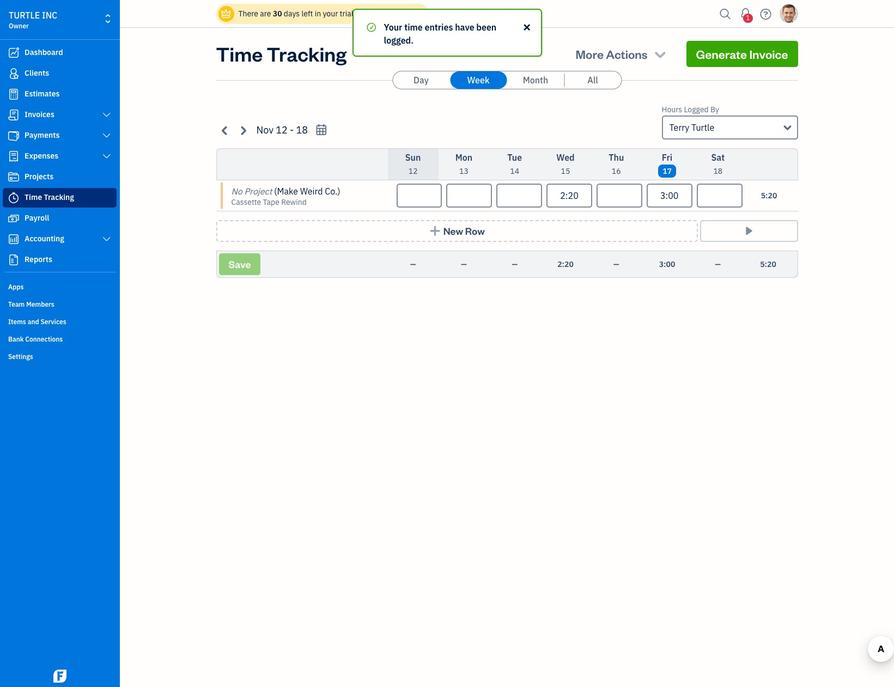 Task type: vqa. For each thing, say whether or not it's contained in the screenshot.
going
no



Task type: locate. For each thing, give the bounding box(es) containing it.
0 horizontal spatial tracking
[[44, 192, 74, 202]]

1 duration text field from the left
[[446, 184, 492, 208]]

hours
[[662, 105, 682, 114]]

chevron large down image
[[102, 111, 112, 119], [102, 131, 112, 140], [102, 235, 112, 244]]

members
[[26, 300, 54, 308]]

close image
[[522, 21, 532, 34]]

freshbooks image
[[51, 670, 69, 683]]

connections
[[25, 335, 63, 343]]

2 — from the left
[[461, 259, 467, 269]]

Duration text field
[[396, 184, 442, 208], [496, 184, 542, 208], [597, 184, 642, 208]]

there
[[238, 9, 258, 19]]

expense image
[[7, 151, 20, 162]]

week
[[467, 75, 490, 86]]

new row button
[[216, 220, 698, 242]]

generate invoice
[[696, 46, 788, 62]]

1 vertical spatial tracking
[[44, 192, 74, 202]]

your
[[384, 22, 402, 33]]

sat
[[711, 152, 725, 163]]

weird
[[300, 186, 323, 197]]

time
[[216, 41, 263, 66], [25, 192, 42, 202]]

2 duration text field from the left
[[547, 184, 592, 208]]

0 vertical spatial time tracking
[[216, 41, 347, 66]]

1 vertical spatial 18
[[713, 166, 723, 176]]

time down there
[[216, 41, 263, 66]]

18 down sat
[[713, 166, 723, 176]]

chevron large down image for invoices
[[102, 111, 112, 119]]

next week image
[[237, 124, 249, 136]]

days
[[284, 9, 300, 19]]

payroll link
[[3, 209, 117, 228]]

time tracking inside time tracking link
[[25, 192, 74, 202]]

estimates
[[25, 89, 60, 99]]

project image
[[7, 172, 20, 183]]

terry turtle button
[[662, 116, 798, 139]]

month
[[523, 75, 548, 86]]

search image
[[717, 6, 734, 22]]

0 vertical spatial chevron large down image
[[102, 111, 112, 119]]

30
[[273, 9, 282, 19]]

sun 12
[[405, 152, 421, 176]]

1 vertical spatial 12
[[408, 166, 418, 176]]

12 for sun
[[408, 166, 418, 176]]

been
[[476, 22, 496, 33]]

mon
[[455, 152, 472, 163]]

1 horizontal spatial time tracking
[[216, 41, 347, 66]]

trial.
[[340, 9, 355, 19]]

2 vertical spatial chevron large down image
[[102, 235, 112, 244]]

actions
[[606, 46, 648, 62]]

payments link
[[3, 126, 117, 145]]

and
[[28, 318, 39, 326]]

client image
[[7, 68, 20, 79]]

tape
[[263, 197, 279, 207]]

1 horizontal spatial 18
[[713, 166, 723, 176]]

2:20
[[557, 259, 574, 269]]

duration text field down 16
[[597, 184, 642, 208]]

duration text field down sun 12
[[396, 184, 442, 208]]

12 down sun
[[408, 166, 418, 176]]

1 vertical spatial chevron large down image
[[102, 131, 112, 140]]

tracking down "left"
[[267, 41, 347, 66]]

rewind
[[281, 197, 307, 207]]

12 left -
[[276, 124, 288, 136]]

0 horizontal spatial time tracking
[[25, 192, 74, 202]]

items and services link
[[3, 313, 117, 330]]

crown image
[[220, 8, 232, 19]]

tracking
[[267, 41, 347, 66], [44, 192, 74, 202]]

thu
[[609, 152, 624, 163]]

—
[[410, 259, 416, 269], [461, 259, 467, 269], [512, 259, 518, 269], [613, 259, 619, 269], [715, 259, 721, 269]]

invoices link
[[3, 105, 117, 125]]

2 horizontal spatial duration text field
[[597, 184, 642, 208]]

2 chevron large down image from the top
[[102, 131, 112, 140]]

time tracking down 30
[[216, 41, 347, 66]]

turtle
[[9, 10, 40, 21]]

12 inside sun 12
[[408, 166, 418, 176]]

time
[[404, 22, 423, 33]]

0 horizontal spatial duration text field
[[396, 184, 442, 208]]

month link
[[507, 71, 564, 89]]

1 horizontal spatial 12
[[408, 166, 418, 176]]

estimate image
[[7, 89, 20, 100]]

projects
[[25, 172, 54, 181]]

invoices
[[25, 110, 54, 119]]

chevron large down image inside the payments link
[[102, 131, 112, 140]]

0 vertical spatial 5:20
[[761, 191, 777, 200]]

generate invoice button
[[686, 41, 798, 67]]

1 button
[[737, 3, 754, 25]]

duration text field down 17
[[647, 184, 692, 208]]

5 — from the left
[[715, 259, 721, 269]]

turtle inc owner
[[9, 10, 57, 30]]

clients
[[25, 68, 49, 78]]

1 vertical spatial 5:20
[[760, 259, 776, 269]]

18
[[296, 124, 308, 136], [713, 166, 723, 176]]

upgrade account link
[[357, 9, 420, 19]]

1 vertical spatial time
[[25, 192, 42, 202]]

tracking down projects "link"
[[44, 192, 74, 202]]

time tracking down projects "link"
[[25, 192, 74, 202]]

co.
[[325, 186, 337, 197]]

sat 18
[[711, 152, 725, 176]]

0 horizontal spatial time
[[25, 192, 42, 202]]

there are 30 days left in your trial. upgrade account
[[238, 9, 420, 19]]

more
[[576, 46, 604, 62]]

duration text field down 15
[[547, 184, 592, 208]]

0 vertical spatial 12
[[276, 124, 288, 136]]

13
[[459, 166, 468, 176]]

day link
[[393, 71, 449, 89]]

duration text field down sat 18
[[697, 184, 742, 208]]

dashboard link
[[3, 43, 117, 63]]

payroll
[[25, 213, 49, 223]]

duration text field down 13
[[446, 184, 492, 208]]

1 horizontal spatial tracking
[[267, 41, 347, 66]]

are
[[260, 9, 271, 19]]

18 inside sat 18
[[713, 166, 723, 176]]

)
[[337, 186, 340, 197]]

bank connections link
[[3, 331, 117, 347]]

18 right -
[[296, 124, 308, 136]]

1 vertical spatial time tracking
[[25, 192, 74, 202]]

1 chevron large down image from the top
[[102, 111, 112, 119]]

1 horizontal spatial duration text field
[[496, 184, 542, 208]]

0 horizontal spatial 12
[[276, 124, 288, 136]]

choose a date image
[[315, 124, 328, 136]]

0 horizontal spatial 18
[[296, 124, 308, 136]]

your time entries have been logged. status
[[0, 9, 894, 57]]

generate
[[696, 46, 747, 62]]

no project ( make weird co. ) cassette tape rewind
[[231, 186, 340, 207]]

time right timer icon
[[25, 192, 42, 202]]

wed 15
[[556, 152, 575, 176]]

chevron large down image inside 'invoices' link
[[102, 111, 112, 119]]

duration text field down 14
[[496, 184, 542, 208]]

0 vertical spatial tracking
[[267, 41, 347, 66]]

Duration text field
[[446, 184, 492, 208], [547, 184, 592, 208], [647, 184, 692, 208], [697, 184, 742, 208]]

12 for nov
[[276, 124, 288, 136]]

3 chevron large down image from the top
[[102, 235, 112, 244]]

turtle
[[691, 122, 714, 133]]

settings
[[8, 353, 33, 361]]

chevron large down image for accounting
[[102, 235, 112, 244]]

inc
[[42, 10, 57, 21]]

1 horizontal spatial time
[[216, 41, 263, 66]]

entries
[[425, 22, 453, 33]]

1
[[746, 14, 750, 22]]



Task type: describe. For each thing, give the bounding box(es) containing it.
success image
[[366, 21, 376, 34]]

3 — from the left
[[512, 259, 518, 269]]

make
[[277, 186, 298, 197]]

mon 13
[[455, 152, 472, 176]]

nov
[[256, 124, 274, 136]]

thu 16
[[609, 152, 624, 176]]

tue 14
[[507, 152, 522, 176]]

payments
[[25, 130, 60, 140]]

2 duration text field from the left
[[496, 184, 542, 208]]

terry
[[669, 122, 689, 133]]

settings link
[[3, 348, 117, 364]]

new
[[443, 224, 463, 237]]

timer image
[[7, 192, 20, 203]]

expenses link
[[3, 147, 117, 166]]

tue
[[507, 152, 522, 163]]

plus image
[[429, 226, 441, 236]]

chevrondown image
[[653, 46, 668, 62]]

(
[[274, 186, 277, 197]]

cassette
[[231, 197, 261, 207]]

apps link
[[3, 278, 117, 295]]

tracking inside main element
[[44, 192, 74, 202]]

time inside main element
[[25, 192, 42, 202]]

1 — from the left
[[410, 259, 416, 269]]

1 duration text field from the left
[[396, 184, 442, 208]]

-
[[290, 124, 294, 136]]

0 vertical spatial 18
[[296, 124, 308, 136]]

reports link
[[3, 250, 117, 270]]

hours logged by
[[662, 105, 719, 114]]

apps
[[8, 283, 24, 291]]

bank connections
[[8, 335, 63, 343]]

team
[[8, 300, 25, 308]]

dashboard image
[[7, 47, 20, 58]]

your time entries have been logged.
[[384, 22, 496, 46]]

all link
[[564, 71, 621, 89]]

accounting link
[[3, 229, 117, 249]]

accounting
[[25, 234, 64, 244]]

your
[[323, 9, 338, 19]]

more actions
[[576, 46, 648, 62]]

17
[[663, 166, 672, 176]]

chevron large down image for payments
[[102, 131, 112, 140]]

16
[[612, 166, 621, 176]]

day
[[414, 75, 429, 86]]

all
[[587, 75, 598, 86]]

in
[[315, 9, 321, 19]]

payment image
[[7, 130, 20, 141]]

new row
[[443, 224, 485, 237]]

row
[[465, 224, 485, 237]]

previous week image
[[219, 124, 231, 136]]

bank
[[8, 335, 24, 343]]

owner
[[9, 22, 29, 30]]

4 duration text field from the left
[[697, 184, 742, 208]]

3 duration text field from the left
[[647, 184, 692, 208]]

chevron large down image
[[102, 152, 112, 161]]

time tracking link
[[3, 188, 117, 208]]

report image
[[7, 254, 20, 265]]

left
[[302, 9, 313, 19]]

3:00
[[659, 259, 675, 269]]

expenses
[[25, 151, 58, 161]]

project
[[244, 186, 272, 197]]

clients link
[[3, 64, 117, 83]]

account
[[391, 9, 420, 19]]

team members link
[[3, 296, 117, 312]]

chart image
[[7, 234, 20, 245]]

14
[[510, 166, 519, 176]]

money image
[[7, 213, 20, 224]]

by
[[710, 105, 719, 114]]

start timer image
[[743, 226, 755, 236]]

sun
[[405, 152, 421, 163]]

more actions button
[[566, 41, 678, 67]]

main element
[[0, 0, 147, 687]]

fri 17
[[662, 152, 672, 176]]

have
[[455, 22, 474, 33]]

15
[[561, 166, 570, 176]]

dashboard
[[25, 47, 63, 57]]

3 duration text field from the left
[[597, 184, 642, 208]]

reports
[[25, 254, 52, 264]]

0 vertical spatial time
[[216, 41, 263, 66]]

items
[[8, 318, 26, 326]]

terry turtle
[[669, 122, 714, 133]]

estimates link
[[3, 84, 117, 104]]

items and services
[[8, 318, 66, 326]]

logged.
[[384, 35, 413, 46]]

4 — from the left
[[613, 259, 619, 269]]

logged
[[684, 105, 709, 114]]

go to help image
[[757, 6, 774, 22]]

week link
[[450, 71, 507, 89]]

invoice image
[[7, 110, 20, 120]]

team members
[[8, 300, 54, 308]]



